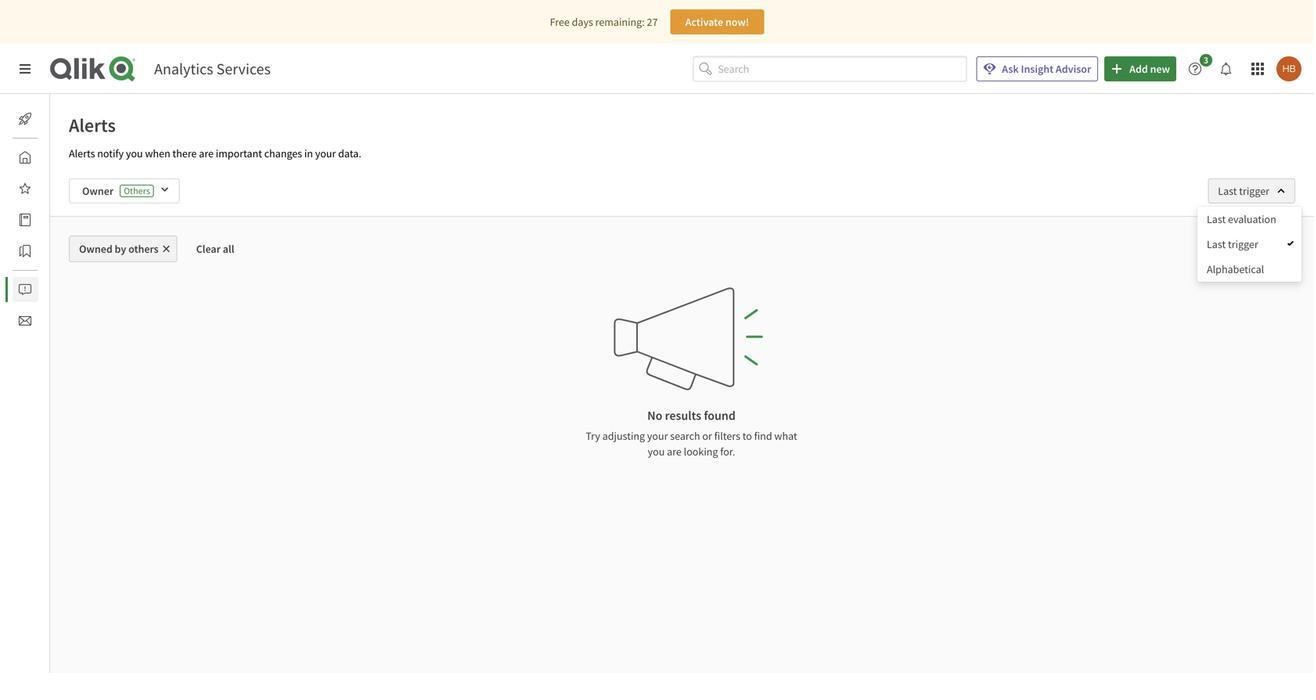 Task type: describe. For each thing, give the bounding box(es) containing it.
no results found try adjusting your search or filters to find what you are looking for.
[[586, 408, 797, 459]]

owned
[[79, 242, 113, 256]]

last for last trigger "field"
[[1218, 184, 1237, 198]]

Last trigger field
[[1208, 178, 1296, 204]]

services
[[216, 59, 271, 79]]

try
[[586, 429, 600, 443]]

no
[[648, 408, 663, 424]]

collections image
[[19, 245, 31, 258]]

alerts notify you when there are important changes in your data.
[[69, 146, 361, 160]]

advisor
[[1056, 62, 1091, 76]]

1 vertical spatial alerts
[[69, 146, 95, 160]]

found
[[704, 408, 736, 424]]

0 horizontal spatial your
[[315, 146, 336, 160]]

by
[[115, 242, 126, 256]]

Search text field
[[718, 56, 967, 82]]

are inside no results found try adjusting your search or filters to find what you are looking for.
[[667, 445, 682, 459]]

subscriptions image
[[19, 315, 31, 327]]

filters
[[715, 429, 741, 443]]

now!
[[726, 15, 749, 29]]

for.
[[720, 445, 735, 459]]

clear all
[[196, 242, 234, 256]]

all
[[223, 242, 234, 256]]

or
[[703, 429, 712, 443]]

in
[[304, 146, 313, 160]]

0 horizontal spatial are
[[199, 146, 214, 160]]

ask insight advisor button
[[976, 56, 1099, 81]]

catalog link
[[13, 207, 85, 233]]

trigger for last trigger option
[[1228, 237, 1259, 251]]

searchbar element
[[693, 56, 967, 82]]

others
[[128, 242, 159, 256]]

last for last trigger option
[[1207, 237, 1226, 251]]

activate now!
[[686, 15, 749, 29]]

find
[[754, 429, 772, 443]]

alerts inside 'link'
[[50, 283, 76, 297]]

your inside no results found try adjusting your search or filters to find what you are looking for.
[[647, 429, 668, 443]]

important
[[216, 146, 262, 160]]

days
[[572, 15, 593, 29]]

evaluation
[[1228, 212, 1277, 226]]

analytics services element
[[154, 59, 271, 79]]

last for last evaluation option on the top right of page
[[1207, 212, 1226, 226]]

you inside no results found try adjusting your search or filters to find what you are looking for.
[[648, 445, 665, 459]]



Task type: locate. For each thing, give the bounding box(es) containing it.
0 horizontal spatial you
[[126, 146, 143, 160]]

your
[[315, 146, 336, 160], [647, 429, 668, 443]]

when
[[145, 146, 170, 160]]

your right 'in'
[[315, 146, 336, 160]]

1 vertical spatial are
[[667, 445, 682, 459]]

list box
[[1198, 207, 1302, 282]]

trigger
[[1239, 184, 1270, 198], [1228, 237, 1259, 251]]

alerts left the notify in the top left of the page
[[69, 146, 95, 160]]

activate
[[686, 15, 723, 29]]

last inside "field"
[[1218, 184, 1237, 198]]

you left when
[[126, 146, 143, 160]]

notify
[[97, 146, 124, 160]]

0 vertical spatial alerts
[[69, 114, 116, 137]]

1 vertical spatial last trigger
[[1207, 237, 1259, 251]]

ask insight advisor
[[1002, 62, 1091, 76]]

alphabetical option
[[1198, 257, 1302, 282]]

navigation pane element
[[0, 100, 85, 340]]

are right there
[[199, 146, 214, 160]]

there
[[173, 146, 197, 160]]

0 vertical spatial last
[[1218, 184, 1237, 198]]

alerts up the notify in the top left of the page
[[69, 114, 116, 137]]

clear
[[196, 242, 221, 256]]

last up alphabetical
[[1207, 237, 1226, 251]]

0 vertical spatial are
[[199, 146, 214, 160]]

27
[[647, 15, 658, 29]]

what
[[775, 429, 797, 443]]

0 vertical spatial you
[[126, 146, 143, 160]]

activate now! link
[[670, 9, 764, 34]]

favorites image
[[19, 182, 31, 195]]

catalog
[[50, 213, 85, 227]]

last trigger option
[[1198, 232, 1302, 257]]

last up last evaluation
[[1218, 184, 1237, 198]]

ask
[[1002, 62, 1019, 76]]

results
[[665, 408, 702, 424]]

1 horizontal spatial your
[[647, 429, 668, 443]]

alerts link
[[13, 277, 76, 302]]

trigger down last evaluation
[[1228, 237, 1259, 251]]

last trigger up alphabetical
[[1207, 237, 1259, 251]]

last trigger inside last trigger option
[[1207, 237, 1259, 251]]

alerts
[[69, 114, 116, 137], [69, 146, 95, 160], [50, 283, 76, 297]]

owned by others button
[[69, 236, 177, 262]]

are
[[199, 146, 214, 160], [667, 445, 682, 459]]

you
[[126, 146, 143, 160], [648, 445, 665, 459]]

2 vertical spatial last
[[1207, 237, 1226, 251]]

owned by others
[[79, 242, 159, 256]]

last evaluation option
[[1198, 207, 1302, 232]]

trigger inside option
[[1228, 237, 1259, 251]]

insight
[[1021, 62, 1054, 76]]

remaining:
[[595, 15, 645, 29]]

trigger inside "field"
[[1239, 184, 1270, 198]]

to
[[743, 429, 752, 443]]

your down no
[[647, 429, 668, 443]]

analytics
[[154, 59, 213, 79]]

2 vertical spatial alerts
[[50, 283, 76, 297]]

trigger up evaluation
[[1239, 184, 1270, 198]]

last trigger for last trigger option
[[1207, 237, 1259, 251]]

home
[[50, 150, 78, 164]]

alerts right "alerts" image
[[50, 283, 76, 297]]

last trigger up last evaluation
[[1218, 184, 1270, 198]]

1 vertical spatial trigger
[[1228, 237, 1259, 251]]

last trigger for last trigger "field"
[[1218, 184, 1270, 198]]

last trigger
[[1218, 184, 1270, 198], [1207, 237, 1259, 251]]

1 vertical spatial you
[[648, 445, 665, 459]]

looking
[[684, 445, 718, 459]]

1 vertical spatial last
[[1207, 212, 1226, 226]]

you down no
[[648, 445, 665, 459]]

list box containing last evaluation
[[1198, 207, 1302, 282]]

free days remaining: 27
[[550, 15, 658, 29]]

0 vertical spatial trigger
[[1239, 184, 1270, 198]]

last trigger inside last trigger "field"
[[1218, 184, 1270, 198]]

clear all button
[[184, 236, 247, 262]]

open sidebar menu image
[[19, 63, 31, 75]]

free
[[550, 15, 570, 29]]

1 horizontal spatial you
[[648, 445, 665, 459]]

1 horizontal spatial are
[[667, 445, 682, 459]]

last evaluation
[[1207, 212, 1277, 226]]

last left evaluation
[[1207, 212, 1226, 226]]

filters region
[[0, 0, 1314, 673]]

list box inside filters region
[[1198, 207, 1302, 282]]

are down search
[[667, 445, 682, 459]]

alphabetical
[[1207, 262, 1265, 276]]

last
[[1218, 184, 1237, 198], [1207, 212, 1226, 226], [1207, 237, 1226, 251]]

home link
[[13, 145, 78, 170]]

data.
[[338, 146, 361, 160]]

1 vertical spatial your
[[647, 429, 668, 443]]

analytics services
[[154, 59, 271, 79]]

adjusting
[[603, 429, 645, 443]]

changes
[[264, 146, 302, 160]]

search
[[670, 429, 700, 443]]

0 vertical spatial your
[[315, 146, 336, 160]]

0 vertical spatial last trigger
[[1218, 184, 1270, 198]]

alerts image
[[19, 283, 31, 296]]

trigger for last trigger "field"
[[1239, 184, 1270, 198]]



Task type: vqa. For each thing, say whether or not it's contained in the screenshot.
or
yes



